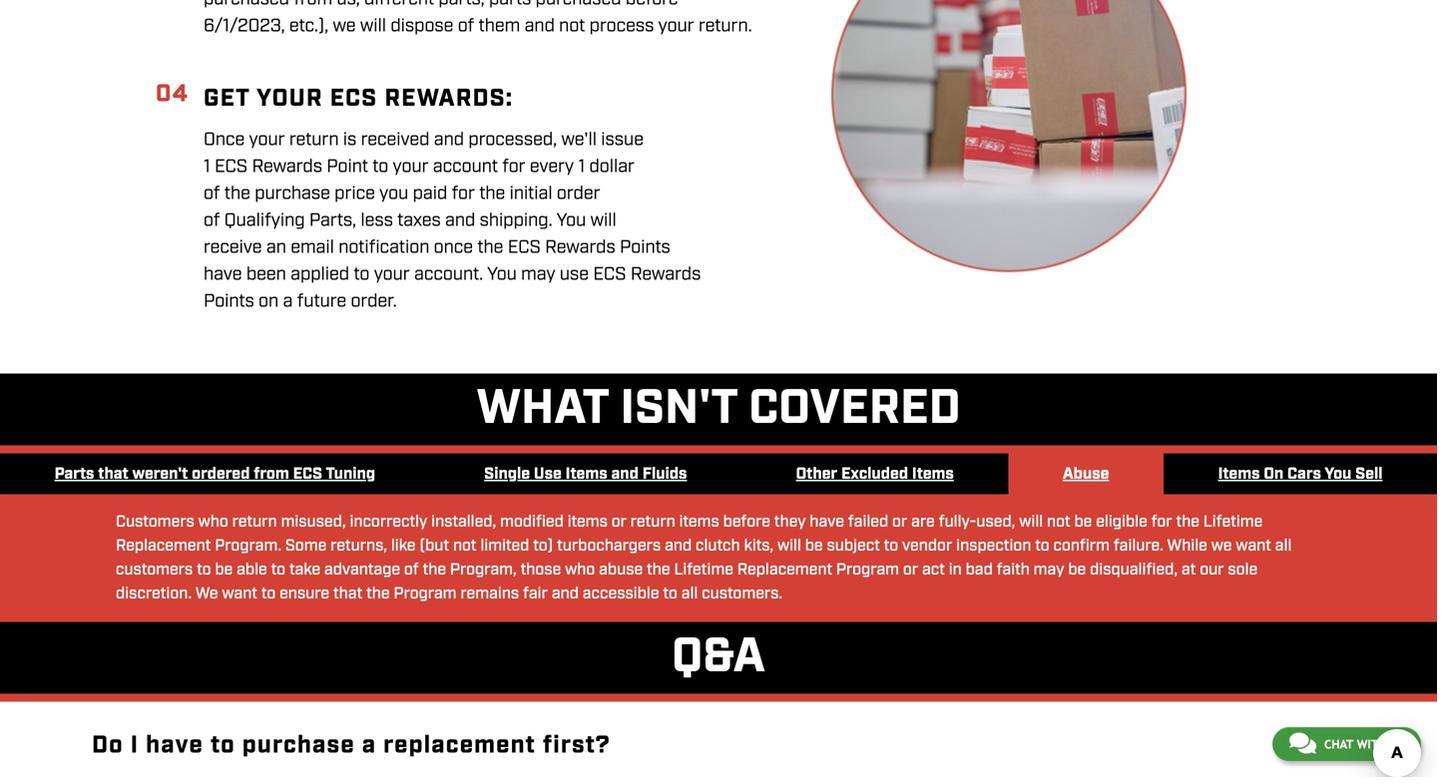 Task type: vqa. For each thing, say whether or not it's contained in the screenshot.
the bottom "with"
no



Task type: describe. For each thing, give the bounding box(es) containing it.
applied
[[291, 263, 349, 286]]

eligible
[[1096, 512, 1148, 533]]

tab list containing parts that weren't ordered from ecs tuning
[[0, 454, 1437, 496]]

abuse tab panel
[[116, 511, 1322, 606]]

you inside button
[[1325, 464, 1352, 485]]

chat with us
[[1325, 738, 1405, 752]]

your
[[257, 83, 323, 115]]

sell
[[1356, 464, 1383, 485]]

do
[[92, 730, 124, 762]]

use
[[560, 263, 589, 286]]

taxes
[[397, 209, 441, 232]]

less
[[361, 209, 393, 232]]

been
[[246, 263, 286, 286]]

1 1 from the left
[[204, 155, 210, 179]]

dispose
[[391, 15, 454, 38]]

to up you
[[373, 155, 389, 179]]

the up while
[[1176, 512, 1200, 533]]

items for excluded
[[912, 464, 954, 485]]

what isn't covered
[[477, 378, 961, 441]]

receive
[[204, 236, 262, 259]]

discretion.
[[116, 584, 192, 605]]

we'll
[[561, 128, 597, 152]]

us
[[1390, 738, 1405, 752]]

return for who
[[232, 512, 277, 533]]

(but
[[420, 536, 449, 557]]

bad
[[966, 560, 993, 581]]

before
[[723, 512, 771, 533]]

vendor
[[902, 536, 953, 557]]

of inside customers who return misused, incorrectly installed, modified items or return items before they have failed or are fully-used, will not be eligible for the lifetime replacement program. some returns, like (but not limited to) turbochargers and clutch kits, will be subject to vendor inspection to confirm failure.  while we want all customers to be able to take advantage of the program, those who abuse the lifetime replacement program or act in bad faith may be disqualified, at our sole discretion. we want to ensure that the program remains fair and accessible to all customers.
[[404, 560, 419, 581]]

they
[[774, 512, 806, 533]]

of left them
[[458, 15, 474, 38]]

the right 'abuse'
[[647, 560, 670, 581]]

process
[[590, 15, 654, 38]]

with
[[1357, 738, 1387, 752]]

0 horizontal spatial we
[[333, 15, 356, 38]]

to right i
[[211, 730, 235, 762]]

1 vertical spatial rewards
[[545, 236, 616, 259]]

on
[[1264, 464, 1284, 485]]

2 items from the left
[[679, 512, 720, 533]]

0 horizontal spatial have
[[146, 730, 204, 762]]

chat with us link
[[1273, 728, 1422, 762]]

get
[[204, 83, 250, 115]]

1 horizontal spatial lifetime
[[1204, 512, 1263, 533]]

ecs down once
[[215, 155, 248, 179]]

customers.
[[702, 584, 783, 605]]

returns,
[[331, 536, 387, 557]]

issue
[[601, 128, 644, 152]]

other excluded items
[[796, 464, 954, 485]]

of down once
[[204, 182, 220, 205]]

rewards:
[[385, 83, 513, 115]]

or left are
[[892, 512, 908, 533]]

will down they
[[778, 536, 801, 557]]

failure.
[[1114, 536, 1164, 557]]

6/1/2023, etc.), we will dispose of them and not process your return.
[[204, 15, 752, 38]]

we
[[195, 584, 218, 605]]

parts,
[[309, 209, 356, 232]]

ecs inside parts that weren't ordered from ecs tuning button
[[293, 464, 322, 485]]

use
[[534, 464, 562, 485]]

clutch
[[696, 536, 740, 557]]

parts that weren't ordered from ecs tuning button
[[0, 454, 430, 496]]

to up order.
[[354, 263, 370, 286]]

while
[[1167, 536, 1208, 557]]

1 horizontal spatial not
[[559, 15, 585, 38]]

1 horizontal spatial who
[[565, 560, 595, 581]]

1 vertical spatial purchase
[[242, 730, 355, 762]]

on
[[259, 290, 279, 313]]

to right accessible
[[663, 584, 678, 605]]

account.
[[414, 263, 483, 286]]

customers
[[116, 560, 193, 581]]

tuning
[[326, 464, 375, 485]]

initial
[[510, 182, 553, 205]]

shipping.
[[480, 209, 553, 232]]

misused,
[[281, 512, 346, 533]]

1 vertical spatial for
[[452, 182, 475, 205]]

the down advantage
[[366, 584, 390, 605]]

return for your
[[289, 128, 339, 152]]

weren't
[[132, 464, 188, 485]]

some
[[285, 536, 327, 557]]

at
[[1182, 560, 1196, 581]]

in
[[949, 560, 962, 581]]

point
[[327, 155, 368, 179]]

that inside customers who return misused, incorrectly installed, modified items or return items before they have failed or are fully-used, will not be eligible for the lifetime replacement program. some returns, like (but not limited to) turbochargers and clutch kits, will be subject to vendor inspection to confirm failure.  while we want all customers to be able to take advantage of the program, those who abuse the lifetime replacement program or act in bad faith may be disqualified, at our sole discretion. we want to ensure that the program remains fair and accessible to all customers.
[[333, 584, 363, 605]]

or up turbochargers in the left bottom of the page
[[612, 512, 627, 533]]

email
[[291, 236, 334, 259]]

and up once at the left
[[445, 209, 476, 232]]

i
[[131, 730, 139, 762]]

0 vertical spatial all
[[1275, 536, 1292, 557]]

your left return.
[[658, 15, 694, 38]]

price
[[335, 182, 375, 205]]

items on cars you sell button
[[1164, 454, 1437, 496]]

2 horizontal spatial return
[[631, 512, 676, 533]]

installed,
[[431, 512, 496, 533]]

are
[[912, 512, 935, 533]]

1 items from the left
[[568, 512, 608, 533]]

may inside customers who return misused, incorrectly installed, modified items or return items before they have failed or are fully-used, will not be eligible for the lifetime replacement program. some returns, like (but not limited to) turbochargers and clutch kits, will be subject to vendor inspection to confirm failure.  while we want all customers to be able to take advantage of the program, those who abuse the lifetime replacement program or act in bad faith may be disqualified, at our sole discretion. we want to ensure that the program remains fair and accessible to all customers.
[[1034, 560, 1065, 581]]

is
[[343, 128, 357, 152]]

and up account at the top
[[434, 128, 464, 152]]

modified
[[500, 512, 564, 533]]

abuse
[[599, 560, 643, 581]]

1 vertical spatial not
[[1047, 512, 1071, 533]]

fully-
[[939, 512, 977, 533]]

0 vertical spatial for
[[502, 155, 526, 179]]

have inside once your return is received and processed, we'll issue 1 ecs rewards point to your account for every 1 dollar of the purchase price you paid for the initial order of qualifying parts, less taxes and shipping. you will receive an email notification once the ecs rewards points have been applied to your account. you may use ecs rewards points on a future order.
[[204, 263, 242, 286]]

order
[[557, 182, 600, 205]]

get your ecs rewards:
[[204, 83, 513, 115]]

1 vertical spatial points
[[204, 290, 254, 313]]

ordered
[[192, 464, 250, 485]]

1 vertical spatial program
[[394, 584, 457, 605]]

parts
[[54, 464, 94, 485]]

0 horizontal spatial replacement
[[116, 536, 211, 557]]

or left act
[[903, 560, 919, 581]]

sole
[[1228, 560, 1258, 581]]



Task type: locate. For each thing, give the bounding box(es) containing it.
to down 'failed'
[[884, 536, 899, 557]]

you down order
[[557, 209, 586, 232]]

parts that weren't ordered from ecs tuning
[[54, 464, 375, 485]]

to up we
[[197, 560, 211, 581]]

like
[[391, 536, 416, 557]]

2 1 from the left
[[578, 155, 585, 179]]

of down like
[[404, 560, 419, 581]]

cars
[[1288, 464, 1322, 485]]

0 horizontal spatial lifetime
[[674, 560, 734, 581]]

1 vertical spatial we
[[1212, 536, 1232, 557]]

not
[[559, 15, 585, 38], [1047, 512, 1071, 533], [453, 536, 477, 557]]

0 horizontal spatial who
[[198, 512, 228, 533]]

1 horizontal spatial we
[[1212, 536, 1232, 557]]

the up qualifying
[[224, 182, 250, 205]]

1 vertical spatial want
[[222, 584, 257, 605]]

will left dispose
[[360, 15, 386, 38]]

0 vertical spatial want
[[1236, 536, 1272, 557]]

tab list
[[0, 454, 1437, 496]]

abuse button
[[1009, 454, 1164, 496]]

your
[[658, 15, 694, 38], [249, 128, 285, 152], [393, 155, 429, 179], [374, 263, 410, 286]]

1 horizontal spatial want
[[1236, 536, 1272, 557]]

0 vertical spatial purchase
[[255, 182, 330, 205]]

paid
[[413, 182, 447, 205]]

0 horizontal spatial items
[[566, 464, 608, 485]]

0 vertical spatial a
[[283, 290, 293, 313]]

2 items from the left
[[912, 464, 954, 485]]

you left sell
[[1325, 464, 1352, 485]]

and inside 'button'
[[611, 464, 639, 485]]

your down received
[[393, 155, 429, 179]]

limited
[[481, 536, 529, 557]]

items for use
[[566, 464, 608, 485]]

1 vertical spatial have
[[810, 512, 844, 533]]

1 horizontal spatial items
[[679, 512, 720, 533]]

replacement
[[383, 730, 536, 762]]

isn't
[[620, 378, 738, 441]]

chat
[[1325, 738, 1354, 752]]

lifetime
[[1204, 512, 1263, 533], [674, 560, 734, 581]]

want down able
[[222, 584, 257, 605]]

have down receive
[[204, 263, 242, 286]]

may inside once your return is received and processed, we'll issue 1 ecs rewards point to your account for every 1 dollar of the purchase price you paid for the initial order of qualifying parts, less taxes and shipping. you will receive an email notification once the ecs rewards points have been applied to your account. you may use ecs rewards points on a future order.
[[521, 263, 556, 286]]

and left fluids
[[611, 464, 639, 485]]

2 vertical spatial you
[[1325, 464, 1352, 485]]

1
[[204, 155, 210, 179], [578, 155, 585, 179]]

the
[[224, 182, 250, 205], [479, 182, 505, 205], [477, 236, 504, 259], [1176, 512, 1200, 533], [423, 560, 446, 581], [647, 560, 670, 581], [366, 584, 390, 605]]

1 vertical spatial replacement
[[737, 560, 833, 581]]

1 horizontal spatial 1
[[578, 155, 585, 179]]

2 horizontal spatial rewards
[[631, 263, 701, 286]]

1 horizontal spatial a
[[362, 730, 377, 762]]

1 vertical spatial who
[[565, 560, 595, 581]]

1 vertical spatial lifetime
[[674, 560, 734, 581]]

program down (but
[[394, 584, 457, 605]]

take
[[289, 560, 321, 581]]

1 vertical spatial that
[[333, 584, 363, 605]]

1 vertical spatial a
[[362, 730, 377, 762]]

2 horizontal spatial have
[[810, 512, 844, 533]]

you
[[380, 182, 409, 205]]

what
[[477, 378, 609, 441]]

our
[[1200, 560, 1224, 581]]

0 horizontal spatial you
[[487, 263, 517, 286]]

ecs right from
[[293, 464, 322, 485]]

who up program.
[[198, 512, 228, 533]]

not down the installed,
[[453, 536, 477, 557]]

1 horizontal spatial items
[[912, 464, 954, 485]]

2 horizontal spatial items
[[1218, 464, 1260, 485]]

items right use
[[566, 464, 608, 485]]

not up confirm in the bottom of the page
[[1047, 512, 1071, 533]]

customers
[[116, 512, 194, 533]]

do i have to purchase a replacement first?
[[92, 730, 611, 762]]

all
[[1275, 536, 1292, 557], [681, 584, 698, 605]]

1 horizontal spatial return
[[289, 128, 339, 152]]

replacement down kits,
[[737, 560, 833, 581]]

2 horizontal spatial not
[[1047, 512, 1071, 533]]

1 down once
[[204, 155, 210, 179]]

your right once
[[249, 128, 285, 152]]

be left able
[[215, 560, 233, 581]]

replacement
[[116, 536, 211, 557], [737, 560, 833, 581]]

used,
[[977, 512, 1016, 533]]

single
[[484, 464, 530, 485]]

0 vertical spatial that
[[98, 464, 128, 485]]

0 horizontal spatial that
[[98, 464, 128, 485]]

other excluded items button
[[742, 454, 1009, 496]]

single use items and fluids
[[484, 464, 687, 485]]

return down fluids
[[631, 512, 676, 533]]

1 horizontal spatial may
[[1034, 560, 1065, 581]]

lifetime up sole
[[1204, 512, 1263, 533]]

2 vertical spatial for
[[1152, 512, 1173, 533]]

lifetime down clutch
[[674, 560, 734, 581]]

program down 'subject'
[[836, 560, 899, 581]]

ecs right use
[[593, 263, 626, 286]]

1 horizontal spatial you
[[557, 209, 586, 232]]

ecs down shipping.
[[508, 236, 541, 259]]

1 horizontal spatial program
[[836, 560, 899, 581]]

your down notification
[[374, 263, 410, 286]]

to left confirm in the bottom of the page
[[1035, 536, 1050, 557]]

that down advantage
[[333, 584, 363, 605]]

may right faith
[[1034, 560, 1065, 581]]

return.
[[699, 15, 752, 38]]

incorrectly
[[350, 512, 428, 533]]

single use items and fluids button
[[430, 454, 742, 496]]

points left 'on'
[[204, 290, 254, 313]]

abuse
[[1063, 464, 1110, 485]]

for
[[502, 155, 526, 179], [452, 182, 475, 205], [1152, 512, 1173, 533]]

once your return is received and processed, we'll issue 1 ecs rewards point to your account for every 1 dollar of the purchase price you paid for the initial order of qualifying parts, less taxes and shipping. you will receive an email notification once the ecs rewards points have been applied to your account. you may use ecs rewards points on a future order.
[[204, 128, 701, 313]]

items
[[566, 464, 608, 485], [912, 464, 954, 485], [1218, 464, 1260, 485]]

them
[[479, 15, 520, 38]]

0 horizontal spatial may
[[521, 263, 556, 286]]

you right account.
[[487, 263, 517, 286]]

lifetime replacement image
[[831, 0, 1187, 272]]

for down processed,
[[502, 155, 526, 179]]

purchase
[[255, 182, 330, 205], [242, 730, 355, 762]]

1 horizontal spatial rewards
[[545, 236, 616, 259]]

want
[[1236, 536, 1272, 557], [222, 584, 257, 605]]

1 horizontal spatial points
[[620, 236, 671, 259]]

will right "used,"
[[1019, 512, 1043, 533]]

0 horizontal spatial points
[[204, 290, 254, 313]]

0 vertical spatial we
[[333, 15, 356, 38]]

0 horizontal spatial a
[[283, 290, 293, 313]]

1 horizontal spatial all
[[1275, 536, 1292, 557]]

fluids
[[643, 464, 687, 485]]

etc.),
[[289, 15, 329, 38]]

to right able
[[271, 560, 286, 581]]

to down able
[[261, 584, 276, 605]]

0 vertical spatial not
[[559, 15, 585, 38]]

2 vertical spatial not
[[453, 536, 477, 557]]

rewards right use
[[631, 263, 701, 286]]

processed,
[[469, 128, 557, 152]]

0 horizontal spatial 1
[[204, 155, 210, 179]]

replacement down customers
[[116, 536, 211, 557]]

0 horizontal spatial program
[[394, 584, 457, 605]]

1 vertical spatial may
[[1034, 560, 1065, 581]]

items up clutch
[[679, 512, 720, 533]]

comments image
[[1290, 732, 1317, 756]]

items inside button
[[1218, 464, 1260, 485]]

0 vertical spatial lifetime
[[1204, 512, 1263, 533]]

be down they
[[805, 536, 823, 557]]

and right them
[[525, 15, 555, 38]]

6/1/2023,
[[204, 15, 285, 38]]

0 vertical spatial replacement
[[116, 536, 211, 557]]

a left replacement
[[362, 730, 377, 762]]

ensure
[[280, 584, 330, 605]]

0 vertical spatial have
[[204, 263, 242, 286]]

0 vertical spatial may
[[521, 263, 556, 286]]

dollar
[[589, 155, 635, 179]]

all left customers.
[[681, 584, 698, 605]]

return up program.
[[232, 512, 277, 533]]

2 horizontal spatial you
[[1325, 464, 1352, 485]]

return inside once your return is received and processed, we'll issue 1 ecs rewards point to your account for every 1 dollar of the purchase price you paid for the initial order of qualifying parts, less taxes and shipping. you will receive an email notification once the ecs rewards points have been applied to your account. you may use ecs rewards points on a future order.
[[289, 128, 339, 152]]

we inside customers who return misused, incorrectly installed, modified items or return items before they have failed or are fully-used, will not be eligible for the lifetime replacement program. some returns, like (but not limited to) turbochargers and clutch kits, will be subject to vendor inspection to confirm failure.  while we want all customers to be able to take advantage of the program, those who abuse the lifetime replacement program or act in bad faith may be disqualified, at our sole discretion. we want to ensure that the program remains fair and accessible to all customers.
[[1212, 536, 1232, 557]]

advantage
[[324, 560, 400, 581]]

1 vertical spatial you
[[487, 263, 517, 286]]

items up are
[[912, 464, 954, 485]]

first?
[[543, 730, 611, 762]]

1 horizontal spatial for
[[502, 155, 526, 179]]

points
[[620, 236, 671, 259], [204, 290, 254, 313]]

turbochargers
[[557, 536, 661, 557]]

covered
[[749, 378, 961, 441]]

and left clutch
[[665, 536, 692, 557]]

other
[[796, 464, 838, 485]]

1 down we'll
[[578, 155, 585, 179]]

we up our
[[1212, 536, 1232, 557]]

remains
[[461, 584, 519, 605]]

those
[[521, 560, 561, 581]]

want up sole
[[1236, 536, 1272, 557]]

1 items from the left
[[566, 464, 608, 485]]

3 items from the left
[[1218, 464, 1260, 485]]

the up shipping.
[[479, 182, 505, 205]]

0 horizontal spatial rewards
[[252, 155, 322, 179]]

confirm
[[1054, 536, 1110, 557]]

future
[[297, 290, 347, 313]]

have inside customers who return misused, incorrectly installed, modified items or return items before they have failed or are fully-used, will not be eligible for the lifetime replacement program. some returns, like (but not limited to) turbochargers and clutch kits, will be subject to vendor inspection to confirm failure.  while we want all customers to be able to take advantage of the program, those who abuse the lifetime replacement program or act in bad faith may be disqualified, at our sole discretion. we want to ensure that the program remains fair and accessible to all customers.
[[810, 512, 844, 533]]

0 vertical spatial rewards
[[252, 155, 322, 179]]

all down on at bottom right
[[1275, 536, 1292, 557]]

faith
[[997, 560, 1030, 581]]

0 horizontal spatial want
[[222, 584, 257, 605]]

1 horizontal spatial that
[[333, 584, 363, 605]]

will down order
[[591, 209, 617, 232]]

rewards up qualifying
[[252, 155, 322, 179]]

rewards
[[252, 155, 322, 179], [545, 236, 616, 259], [631, 263, 701, 286]]

0 horizontal spatial not
[[453, 536, 477, 557]]

the right once at the left
[[477, 236, 504, 259]]

that right parts
[[98, 464, 128, 485]]

not left process
[[559, 15, 585, 38]]

the down (but
[[423, 560, 446, 581]]

1 horizontal spatial have
[[204, 263, 242, 286]]

be down confirm in the bottom of the page
[[1068, 560, 1086, 581]]

for up failure.
[[1152, 512, 1173, 533]]

items up turbochargers in the left bottom of the page
[[568, 512, 608, 533]]

we
[[333, 15, 356, 38], [1212, 536, 1232, 557]]

once
[[204, 128, 245, 152]]

have right i
[[146, 730, 204, 762]]

return left is
[[289, 128, 339, 152]]

failed
[[848, 512, 889, 533]]

items on cars you sell
[[1218, 464, 1383, 485]]

have up 'subject'
[[810, 512, 844, 533]]

0 horizontal spatial all
[[681, 584, 698, 605]]

who down turbochargers in the left bottom of the page
[[565, 560, 595, 581]]

have
[[204, 263, 242, 286], [810, 512, 844, 533], [146, 730, 204, 762]]

order.
[[351, 290, 397, 313]]

0 vertical spatial who
[[198, 512, 228, 533]]

we right the etc.),
[[333, 15, 356, 38]]

for inside customers who return misused, incorrectly installed, modified items or return items before they have failed or are fully-used, will not be eligible for the lifetime replacement program. some returns, like (but not limited to) turbochargers and clutch kits, will be subject to vendor inspection to confirm failure.  while we want all customers to be able to take advantage of the program, those who abuse the lifetime replacement program or act in bad faith may be disqualified, at our sole discretion. we want to ensure that the program remains fair and accessible to all customers.
[[1152, 512, 1173, 533]]

may left use
[[521, 263, 556, 286]]

rewards up use
[[545, 236, 616, 259]]

1 vertical spatial all
[[681, 584, 698, 605]]

purchase inside once your return is received and processed, we'll issue 1 ecs rewards point to your account for every 1 dollar of the purchase price you paid for the initial order of qualifying parts, less taxes and shipping. you will receive an email notification once the ecs rewards points have been applied to your account. you may use ecs rewards points on a future order.
[[255, 182, 330, 205]]

kits,
[[744, 536, 774, 557]]

2 horizontal spatial for
[[1152, 512, 1173, 533]]

fair
[[523, 584, 548, 605]]

and
[[525, 15, 555, 38], [434, 128, 464, 152], [445, 209, 476, 232], [611, 464, 639, 485], [665, 536, 692, 557], [552, 584, 579, 605]]

be up confirm in the bottom of the page
[[1075, 512, 1092, 533]]

a inside once your return is received and processed, we'll issue 1 ecs rewards point to your account for every 1 dollar of the purchase price you paid for the initial order of qualifying parts, less taxes and shipping. you will receive an email notification once the ecs rewards points have been applied to your account. you may use ecs rewards points on a future order.
[[283, 290, 293, 313]]

every
[[530, 155, 574, 179]]

qualifying
[[224, 209, 305, 232]]

1 horizontal spatial replacement
[[737, 560, 833, 581]]

to)
[[533, 536, 553, 557]]

a right 'on'
[[283, 290, 293, 313]]

0 vertical spatial program
[[836, 560, 899, 581]]

items left on at bottom right
[[1218, 464, 1260, 485]]

ecs up is
[[330, 83, 378, 115]]

for down account at the top
[[452, 182, 475, 205]]

0 vertical spatial points
[[620, 236, 671, 259]]

will inside once your return is received and processed, we'll issue 1 ecs rewards point to your account for every 1 dollar of the purchase price you paid for the initial order of qualifying parts, less taxes and shipping. you will receive an email notification once the ecs rewards points have been applied to your account. you may use ecs rewards points on a future order.
[[591, 209, 617, 232]]

0 vertical spatial you
[[557, 209, 586, 232]]

may
[[521, 263, 556, 286], [1034, 560, 1065, 581]]

of up receive
[[204, 209, 220, 232]]

disqualified,
[[1090, 560, 1178, 581]]

0 horizontal spatial return
[[232, 512, 277, 533]]

that inside button
[[98, 464, 128, 485]]

and right the fair at bottom left
[[552, 584, 579, 605]]

2 vertical spatial have
[[146, 730, 204, 762]]

program.
[[215, 536, 282, 557]]

from
[[254, 464, 289, 485]]

will
[[360, 15, 386, 38], [591, 209, 617, 232], [1019, 512, 1043, 533], [778, 536, 801, 557]]

items
[[568, 512, 608, 533], [679, 512, 720, 533]]

points down dollar
[[620, 236, 671, 259]]

0 horizontal spatial for
[[452, 182, 475, 205]]

2 vertical spatial rewards
[[631, 263, 701, 286]]

0 horizontal spatial items
[[568, 512, 608, 533]]

inspection
[[956, 536, 1032, 557]]



